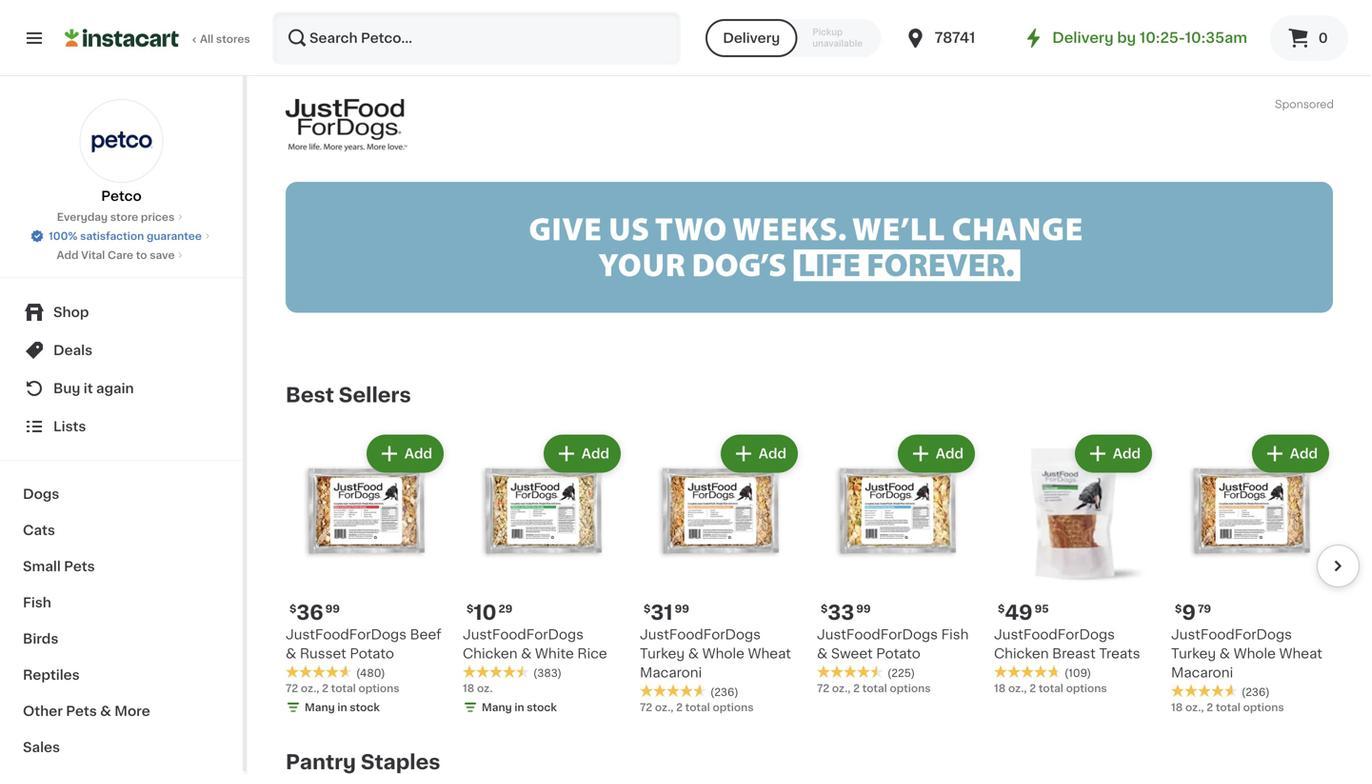 Task type: vqa. For each thing, say whether or not it's contained in the screenshot.
turkey to the right
yes



Task type: describe. For each thing, give the bounding box(es) containing it.
add for 33
[[936, 447, 964, 460]]

all stores
[[200, 34, 250, 44]]

2 for 9
[[1207, 702, 1213, 713]]

(236) for 9
[[1242, 687, 1270, 698]]

99 for 36
[[325, 604, 340, 614]]

many in stock for 10
[[482, 702, 557, 713]]

more
[[115, 705, 150, 718]]

29
[[499, 604, 513, 614]]

product group containing 49
[[994, 431, 1156, 696]]

everyday store prices link
[[57, 210, 186, 225]]

& for 9
[[1220, 647, 1230, 660]]

all
[[200, 34, 214, 44]]

dogs link
[[11, 476, 231, 512]]

justfoodfordogs chicken & white rice
[[463, 628, 607, 660]]

russet
[[300, 647, 346, 660]]

lists link
[[11, 408, 231, 446]]

justfoodfordogs for 33
[[817, 628, 938, 641]]

small pets
[[23, 560, 95, 573]]

deals
[[53, 344, 92, 357]]

in for 36
[[337, 702, 347, 713]]

18 oz.
[[463, 683, 493, 694]]

white
[[535, 647, 574, 660]]

justfoodfordogs turkey & whole wheat macaroni for 9
[[1171, 628, 1323, 679]]

fish inside justfoodfordogs fish & sweet potato
[[941, 628, 969, 641]]

$ for 49
[[998, 604, 1005, 614]]

justfoodfordogs for 31
[[640, 628, 761, 641]]

best
[[286, 385, 334, 405]]

birds
[[23, 632, 58, 646]]

18 for 10
[[463, 683, 475, 694]]

breast
[[1052, 647, 1096, 660]]

delivery by 10:25-10:35am link
[[1022, 27, 1248, 50]]

options for 9
[[1243, 702, 1284, 713]]

justfoodfordogs fish & sweet potato
[[817, 628, 969, 660]]

cats
[[23, 524, 55, 537]]

in for 10
[[515, 702, 524, 713]]

(236) for 31
[[710, 687, 739, 698]]

all stores link
[[65, 11, 251, 65]]

options for 31
[[713, 702, 754, 713]]

chicken for 49
[[994, 647, 1049, 660]]

reptiles link
[[11, 657, 231, 693]]

(480)
[[356, 668, 385, 679]]

72 for 33
[[817, 683, 830, 694]]

2 for 31
[[676, 702, 683, 713]]

justfoodfordogs for 10
[[463, 628, 584, 641]]

petco link
[[80, 99, 163, 206]]

buy it again link
[[11, 370, 231, 408]]

72 for 36
[[286, 683, 298, 694]]

10:35am
[[1185, 31, 1248, 45]]

& for 33
[[817, 647, 828, 660]]

reptiles
[[23, 669, 80, 682]]

whole for 31
[[702, 647, 745, 660]]

oz., for 9
[[1186, 702, 1204, 713]]

product group containing 33
[[817, 431, 979, 696]]

deals link
[[11, 331, 231, 370]]

small
[[23, 560, 61, 573]]

$ 33 99
[[821, 603, 871, 623]]

& for 31
[[688, 647, 699, 660]]

whole for 9
[[1234, 647, 1276, 660]]

oz., for 36
[[301, 683, 319, 694]]

add for 49
[[1113, 447, 1141, 460]]

sellers
[[339, 385, 411, 405]]

add button for 31
[[723, 437, 796, 471]]

9
[[1182, 603, 1196, 623]]

$ for 9
[[1175, 604, 1182, 614]]

other pets & more link
[[11, 693, 231, 730]]

add button for 49
[[1077, 437, 1150, 471]]

shop
[[53, 306, 89, 319]]

lists
[[53, 420, 86, 433]]

36
[[297, 603, 323, 623]]

rice
[[577, 647, 607, 660]]

best sellers
[[286, 385, 411, 405]]

store
[[110, 212, 138, 222]]

33
[[828, 603, 855, 623]]

add for 9
[[1290, 447, 1318, 460]]

macaroni for 9
[[1171, 666, 1234, 679]]

add for 10
[[582, 447, 610, 460]]

treats
[[1099, 647, 1141, 660]]

it
[[84, 382, 93, 395]]

vital
[[81, 250, 105, 260]]

(109)
[[1065, 668, 1091, 679]]

95
[[1035, 604, 1049, 614]]

(383)
[[533, 668, 562, 679]]

$ for 10
[[467, 604, 474, 614]]

delivery for delivery by 10:25-10:35am
[[1053, 31, 1114, 45]]

add vital care to save link
[[57, 248, 186, 263]]

prices
[[141, 212, 175, 222]]

$ 36 99
[[290, 603, 340, 623]]

justfoodfordogs chicken breast treats
[[994, 628, 1141, 660]]

turkey for 9
[[1171, 647, 1216, 660]]

beef
[[410, 628, 442, 641]]

guarantee
[[147, 231, 202, 241]]

chicken for 10
[[463, 647, 518, 660]]

dogs
[[23, 488, 59, 501]]

72 oz., 2 total options for 33
[[817, 683, 931, 694]]

$ for 31
[[644, 604, 651, 614]]

79
[[1198, 604, 1211, 614]]

product group containing 36
[[286, 431, 448, 719]]

add vital care to save
[[57, 250, 175, 260]]

0 button
[[1270, 15, 1349, 61]]

many in stock for 36
[[305, 702, 380, 713]]

31
[[651, 603, 673, 623]]

justfoodfordogs beef & russet potato
[[286, 628, 442, 660]]

sales link
[[11, 730, 231, 766]]



Task type: locate. For each thing, give the bounding box(es) containing it.
many in stock down (480)
[[305, 702, 380, 713]]

$ inside $ 9 79
[[1175, 604, 1182, 614]]

$ inside $ 49 95
[[998, 604, 1005, 614]]

1 horizontal spatial 99
[[675, 604, 689, 614]]

1 horizontal spatial many in stock
[[482, 702, 557, 713]]

18
[[463, 683, 475, 694], [994, 683, 1006, 694], [1171, 702, 1183, 713]]

0 horizontal spatial chicken
[[463, 647, 518, 660]]

2 wheat from the left
[[1279, 647, 1323, 660]]

78741
[[935, 31, 976, 45]]

many in stock
[[305, 702, 380, 713], [482, 702, 557, 713]]

justfoodfordogs for 9
[[1171, 628, 1292, 641]]

petco
[[101, 190, 142, 203]]

18 oz., 2 total options
[[994, 683, 1107, 694], [1171, 702, 1284, 713]]

99 for 31
[[675, 604, 689, 614]]

& inside justfoodfordogs chicken & white rice
[[521, 647, 532, 660]]

2 justfoodfordogs from the left
[[463, 628, 584, 641]]

99 right 31
[[675, 604, 689, 614]]

wheat for 31
[[748, 647, 791, 660]]

in
[[337, 702, 347, 713], [515, 702, 524, 713]]

0 horizontal spatial (236)
[[710, 687, 739, 698]]

oz.
[[477, 683, 493, 694]]

None search field
[[272, 11, 681, 65]]

1 horizontal spatial wheat
[[1279, 647, 1323, 660]]

delivery for delivery
[[723, 31, 780, 45]]

99 inside $ 36 99
[[325, 604, 340, 614]]

turkey down 31
[[640, 647, 685, 660]]

2 justfoodfordogs turkey & whole wheat macaroni from the left
[[1171, 628, 1323, 679]]

18 oz., 2 total options for 49
[[994, 683, 1107, 694]]

pets for other
[[66, 705, 97, 718]]

justfoodfordogs down 79
[[1171, 628, 1292, 641]]

justfoodfordogs inside justfoodfordogs beef & russet potato
[[286, 628, 407, 641]]

fish
[[23, 596, 51, 610], [941, 628, 969, 641]]

49
[[1005, 603, 1033, 623]]

justfoodfordogs up russet
[[286, 628, 407, 641]]

0 horizontal spatial 72 oz., 2 total options
[[286, 683, 400, 694]]

macaroni down $ 31 99
[[640, 666, 702, 679]]

1 product group from the left
[[286, 431, 448, 719]]

100% satisfaction guarantee button
[[30, 225, 213, 244]]

oz., for 49
[[1009, 683, 1027, 694]]

pets right small
[[64, 560, 95, 573]]

pets right other
[[66, 705, 97, 718]]

staples
[[361, 752, 440, 772]]

2 add button from the left
[[545, 437, 619, 471]]

oz., down $ 31 99
[[655, 702, 674, 713]]

justfoodfordogs up sweet
[[817, 628, 938, 641]]

2 turkey from the left
[[1171, 647, 1216, 660]]

add button for 10
[[545, 437, 619, 471]]

1 many from the left
[[305, 702, 335, 713]]

3 $ from the left
[[644, 604, 651, 614]]

many down russet
[[305, 702, 335, 713]]

many
[[305, 702, 335, 713], [482, 702, 512, 713]]

6 $ from the left
[[1175, 604, 1182, 614]]

chicken up oz.
[[463, 647, 518, 660]]

total
[[331, 683, 356, 694], [863, 683, 887, 694], [1039, 683, 1064, 694], [685, 702, 710, 713], [1216, 702, 1241, 713]]

1 horizontal spatial 72
[[640, 702, 653, 713]]

justfoodfordogs turkey & whole wheat macaroni down 79
[[1171, 628, 1323, 679]]

4 add button from the left
[[900, 437, 973, 471]]

total for 49
[[1039, 683, 1064, 694]]

1 horizontal spatial 72 oz., 2 total options
[[640, 702, 754, 713]]

justfoodfordogs inside justfoodfordogs fish & sweet potato
[[817, 628, 938, 641]]

99 for 33
[[856, 604, 871, 614]]

chicken down $ 49 95
[[994, 647, 1049, 660]]

0
[[1319, 31, 1328, 45]]

oz., for 31
[[655, 702, 674, 713]]

product group containing 9
[[1171, 431, 1333, 715]]

99 right 36
[[325, 604, 340, 614]]

potato for 36
[[350, 647, 394, 660]]

78741 button
[[904, 11, 1019, 65]]

product group containing 10
[[463, 431, 625, 719]]

buy
[[53, 382, 80, 395]]

pets for small
[[64, 560, 95, 573]]

2 in from the left
[[515, 702, 524, 713]]

justfoodfordogs down 29
[[463, 628, 584, 641]]

wheat
[[748, 647, 791, 660], [1279, 647, 1323, 660]]

0 horizontal spatial 18 oz., 2 total options
[[994, 683, 1107, 694]]

2 macaroni from the left
[[1171, 666, 1234, 679]]

add for 36
[[405, 447, 432, 460]]

2 99 from the left
[[675, 604, 689, 614]]

2 potato from the left
[[876, 647, 921, 660]]

18 oz., 2 total options for 9
[[1171, 702, 1284, 713]]

justfoodfordogs
[[286, 628, 407, 641], [463, 628, 584, 641], [640, 628, 761, 641], [817, 628, 938, 641], [994, 628, 1115, 641], [1171, 628, 1292, 641]]

sponsored image
[[1276, 100, 1333, 110]]

oz., for 33
[[832, 683, 851, 694]]

2 horizontal spatial 99
[[856, 604, 871, 614]]

0 horizontal spatial 99
[[325, 604, 340, 614]]

1 macaroni from the left
[[640, 666, 702, 679]]

1 in from the left
[[337, 702, 347, 713]]

1 many in stock from the left
[[305, 702, 380, 713]]

0 horizontal spatial many in stock
[[305, 702, 380, 713]]

& inside justfoodfordogs beef & russet potato
[[286, 647, 296, 660]]

2 for 49
[[1030, 683, 1036, 694]]

& inside justfoodfordogs fish & sweet potato
[[817, 647, 828, 660]]

(225)
[[888, 668, 915, 679]]

care
[[108, 250, 133, 260]]

1 vertical spatial 18 oz., 2 total options
[[1171, 702, 1284, 713]]

2 whole from the left
[[1234, 647, 1276, 660]]

1 vertical spatial pets
[[66, 705, 97, 718]]

2 many in stock from the left
[[482, 702, 557, 713]]

6 product group from the left
[[1171, 431, 1333, 715]]

1 horizontal spatial chicken
[[994, 647, 1049, 660]]

1 horizontal spatial whole
[[1234, 647, 1276, 660]]

to
[[136, 250, 147, 260]]

1 horizontal spatial potato
[[876, 647, 921, 660]]

10:25-
[[1140, 31, 1185, 45]]

birds link
[[11, 621, 231, 657]]

0 horizontal spatial justfoodfordogs turkey & whole wheat macaroni
[[640, 628, 791, 679]]

whole
[[702, 647, 745, 660], [1234, 647, 1276, 660]]

chicken inside justfoodfordogs chicken & white rice
[[463, 647, 518, 660]]

buy it again
[[53, 382, 134, 395]]

2 for 36
[[322, 683, 329, 694]]

0 horizontal spatial whole
[[702, 647, 745, 660]]

0 horizontal spatial potato
[[350, 647, 394, 660]]

$ for 33
[[821, 604, 828, 614]]

other pets & more
[[23, 705, 150, 718]]

product group
[[286, 431, 448, 719], [463, 431, 625, 719], [640, 431, 802, 715], [817, 431, 979, 696], [994, 431, 1156, 696], [1171, 431, 1333, 715]]

cats link
[[11, 512, 231, 549]]

1 horizontal spatial many
[[482, 702, 512, 713]]

2 many from the left
[[482, 702, 512, 713]]

1 (236) from the left
[[710, 687, 739, 698]]

72 oz., 2 total options for 31
[[640, 702, 754, 713]]

0 horizontal spatial macaroni
[[640, 666, 702, 679]]

1 vertical spatial fish
[[941, 628, 969, 641]]

many in stock down oz.
[[482, 702, 557, 713]]

pets
[[64, 560, 95, 573], [66, 705, 97, 718]]

2 stock from the left
[[527, 702, 557, 713]]

1 wheat from the left
[[748, 647, 791, 660]]

many for 36
[[305, 702, 335, 713]]

1 horizontal spatial 18
[[994, 683, 1006, 694]]

5 product group from the left
[[994, 431, 1156, 696]]

options for 36
[[359, 683, 400, 694]]

1 stock from the left
[[350, 702, 380, 713]]

total for 9
[[1216, 702, 1241, 713]]

0 horizontal spatial wheat
[[748, 647, 791, 660]]

many down oz.
[[482, 702, 512, 713]]

5 $ from the left
[[998, 604, 1005, 614]]

18 for 49
[[994, 683, 1006, 694]]

72 oz., 2 total options for 36
[[286, 683, 400, 694]]

1 horizontal spatial 18 oz., 2 total options
[[1171, 702, 1284, 713]]

stock down (383) at the left bottom of page
[[527, 702, 557, 713]]

justfoodfordogs turkey & whole wheat macaroni down $ 31 99
[[640, 628, 791, 679]]

$ 31 99
[[644, 603, 689, 623]]

sweet
[[831, 647, 873, 660]]

6 add button from the left
[[1254, 437, 1328, 471]]

justfoodfordogs inside justfoodfordogs chicken breast treats
[[994, 628, 1115, 641]]

3 99 from the left
[[856, 604, 871, 614]]

0 horizontal spatial 72
[[286, 683, 298, 694]]

total for 33
[[863, 683, 887, 694]]

justfoodfordogs down $ 31 99
[[640, 628, 761, 641]]

0 vertical spatial 18 oz., 2 total options
[[994, 683, 1107, 694]]

oz., down russet
[[301, 683, 319, 694]]

chicken inside justfoodfordogs chicken breast treats
[[994, 647, 1049, 660]]

potato
[[350, 647, 394, 660], [876, 647, 921, 660]]

2 product group from the left
[[463, 431, 625, 719]]

delivery inside button
[[723, 31, 780, 45]]

$ 9 79
[[1175, 603, 1211, 623]]

options for 49
[[1066, 683, 1107, 694]]

1 horizontal spatial stock
[[527, 702, 557, 713]]

(236)
[[710, 687, 739, 698], [1242, 687, 1270, 698]]

turkey for 31
[[640, 647, 685, 660]]

0 horizontal spatial stock
[[350, 702, 380, 713]]

stock for 10
[[527, 702, 557, 713]]

in down justfoodfordogs chicken & white rice
[[515, 702, 524, 713]]

100%
[[49, 231, 78, 241]]

3 product group from the left
[[640, 431, 802, 715]]

item carousel region
[[259, 423, 1360, 728]]

add button for 36
[[368, 437, 442, 471]]

again
[[96, 382, 134, 395]]

fish link
[[11, 585, 231, 621]]

3 add button from the left
[[723, 437, 796, 471]]

add for 31
[[759, 447, 787, 460]]

stock for 36
[[350, 702, 380, 713]]

pantry staples
[[286, 752, 440, 772]]

sales
[[23, 741, 60, 754]]

many for 10
[[482, 702, 512, 713]]

oz., down justfoodfordogs chicken breast treats
[[1009, 683, 1027, 694]]

1 chicken from the left
[[463, 647, 518, 660]]

& for 10
[[521, 647, 532, 660]]

add
[[57, 250, 79, 260], [405, 447, 432, 460], [582, 447, 610, 460], [759, 447, 787, 460], [936, 447, 964, 460], [1113, 447, 1141, 460], [1290, 447, 1318, 460]]

petco logo image
[[80, 99, 163, 183]]

$ inside $ 10 29
[[467, 604, 474, 614]]

save
[[150, 250, 175, 260]]

turkey down $ 9 79
[[1171, 647, 1216, 660]]

1 horizontal spatial macaroni
[[1171, 666, 1234, 679]]

$ 10 29
[[467, 603, 513, 623]]

$
[[290, 604, 297, 614], [467, 604, 474, 614], [644, 604, 651, 614], [821, 604, 828, 614], [998, 604, 1005, 614], [1175, 604, 1182, 614]]

★★★★★
[[286, 665, 352, 679], [286, 665, 352, 679], [463, 665, 530, 679], [463, 665, 530, 679], [817, 665, 884, 679], [817, 665, 884, 679], [994, 665, 1061, 679], [994, 665, 1061, 679], [640, 684, 707, 698], [640, 684, 707, 698], [1171, 684, 1238, 698], [1171, 684, 1238, 698]]

2 horizontal spatial 72 oz., 2 total options
[[817, 683, 931, 694]]

shop link
[[11, 293, 231, 331]]

stock
[[350, 702, 380, 713], [527, 702, 557, 713]]

total for 31
[[685, 702, 710, 713]]

0 horizontal spatial fish
[[23, 596, 51, 610]]

4 product group from the left
[[817, 431, 979, 696]]

1 horizontal spatial turkey
[[1171, 647, 1216, 660]]

0 horizontal spatial delivery
[[723, 31, 780, 45]]

potato inside justfoodfordogs beef & russet potato
[[350, 647, 394, 660]]

macaroni for 31
[[640, 666, 702, 679]]

oz., down sweet
[[832, 683, 851, 694]]

99
[[325, 604, 340, 614], [675, 604, 689, 614], [856, 604, 871, 614]]

add button
[[368, 437, 442, 471], [545, 437, 619, 471], [723, 437, 796, 471], [900, 437, 973, 471], [1077, 437, 1150, 471], [1254, 437, 1328, 471]]

1 whole from the left
[[702, 647, 745, 660]]

1 horizontal spatial justfoodfordogs turkey & whole wheat macaroni
[[1171, 628, 1323, 679]]

4 $ from the left
[[821, 604, 828, 614]]

satisfaction
[[80, 231, 144, 241]]

0 vertical spatial pets
[[64, 560, 95, 573]]

1 justfoodfordogs from the left
[[286, 628, 407, 641]]

10
[[474, 603, 497, 623]]

delivery by 10:25-10:35am
[[1053, 31, 1248, 45]]

everyday
[[57, 212, 108, 222]]

1 turkey from the left
[[640, 647, 685, 660]]

delivery button
[[706, 19, 797, 57]]

1 99 from the left
[[325, 604, 340, 614]]

2
[[322, 683, 329, 694], [853, 683, 860, 694], [1030, 683, 1036, 694], [676, 702, 683, 713], [1207, 702, 1213, 713]]

1 potato from the left
[[350, 647, 394, 660]]

0 horizontal spatial in
[[337, 702, 347, 713]]

wheat for 9
[[1279, 647, 1323, 660]]

100% satisfaction guarantee
[[49, 231, 202, 241]]

oz.,
[[301, 683, 319, 694], [832, 683, 851, 694], [1009, 683, 1027, 694], [655, 702, 674, 713], [1186, 702, 1204, 713]]

potato up (480)
[[350, 647, 394, 660]]

6 justfoodfordogs from the left
[[1171, 628, 1292, 641]]

add button for 33
[[900, 437, 973, 471]]

0 vertical spatial fish
[[23, 596, 51, 610]]

give us two weeks. we'll change your dog's life forever. image
[[286, 182, 1333, 313]]

1 horizontal spatial delivery
[[1053, 31, 1114, 45]]

2 horizontal spatial 72
[[817, 683, 830, 694]]

18 for 9
[[1171, 702, 1183, 713]]

by
[[1117, 31, 1136, 45]]

instacart logo image
[[65, 27, 179, 50]]

72 for 31
[[640, 702, 653, 713]]

oz., down $ 9 79
[[1186, 702, 1204, 713]]

$ 49 95
[[998, 603, 1049, 623]]

potato up (225)
[[876, 647, 921, 660]]

$ inside $ 33 99
[[821, 604, 828, 614]]

Search field
[[274, 13, 679, 63]]

$ inside $ 36 99
[[290, 604, 297, 614]]

service type group
[[706, 19, 882, 57]]

1 horizontal spatial fish
[[941, 628, 969, 641]]

potato inside justfoodfordogs fish & sweet potato
[[876, 647, 921, 660]]

1 horizontal spatial (236)
[[1242, 687, 1270, 698]]

$ inside $ 31 99
[[644, 604, 651, 614]]

2 $ from the left
[[467, 604, 474, 614]]

0 horizontal spatial turkey
[[640, 647, 685, 660]]

5 add button from the left
[[1077, 437, 1150, 471]]

2 (236) from the left
[[1242, 687, 1270, 698]]

3 justfoodfordogs from the left
[[640, 628, 761, 641]]

small pets link
[[11, 549, 231, 585]]

1 justfoodfordogs turkey & whole wheat macaroni from the left
[[640, 628, 791, 679]]

options for 33
[[890, 683, 931, 694]]

total for 36
[[331, 683, 356, 694]]

2 for 33
[[853, 683, 860, 694]]

2 horizontal spatial 18
[[1171, 702, 1183, 713]]

justfoodfordogs inside justfoodfordogs chicken & white rice
[[463, 628, 584, 641]]

add button for 9
[[1254, 437, 1328, 471]]

1 $ from the left
[[290, 604, 297, 614]]

1 horizontal spatial in
[[515, 702, 524, 713]]

99 right 33
[[856, 604, 871, 614]]

product group containing 31
[[640, 431, 802, 715]]

0 horizontal spatial many
[[305, 702, 335, 713]]

99 inside $ 33 99
[[856, 604, 871, 614]]

options
[[359, 683, 400, 694], [890, 683, 931, 694], [1066, 683, 1107, 694], [713, 702, 754, 713], [1243, 702, 1284, 713]]

potato for 33
[[876, 647, 921, 660]]

delivery
[[1053, 31, 1114, 45], [723, 31, 780, 45]]

justfoodfordogs up breast
[[994, 628, 1115, 641]]

macaroni
[[640, 666, 702, 679], [1171, 666, 1234, 679]]

4 justfoodfordogs from the left
[[817, 628, 938, 641]]

everyday store prices
[[57, 212, 175, 222]]

stock down (480)
[[350, 702, 380, 713]]

macaroni down $ 9 79
[[1171, 666, 1234, 679]]

&
[[286, 647, 296, 660], [521, 647, 532, 660], [688, 647, 699, 660], [817, 647, 828, 660], [1220, 647, 1230, 660], [100, 705, 111, 718]]

5 justfoodfordogs from the left
[[994, 628, 1115, 641]]

justfoodfordogs for 36
[[286, 628, 407, 641]]

justfoodfordogs turkey & whole wheat macaroni for 31
[[640, 628, 791, 679]]

in down russet
[[337, 702, 347, 713]]

$ for 36
[[290, 604, 297, 614]]

justfoodfordogs for 49
[[994, 628, 1115, 641]]

1 add button from the left
[[368, 437, 442, 471]]

pantry
[[286, 752, 356, 772]]

stores
[[216, 34, 250, 44]]

& for 36
[[286, 647, 296, 660]]

99 inside $ 31 99
[[675, 604, 689, 614]]

2 chicken from the left
[[994, 647, 1049, 660]]

other
[[23, 705, 63, 718]]

0 horizontal spatial 18
[[463, 683, 475, 694]]



